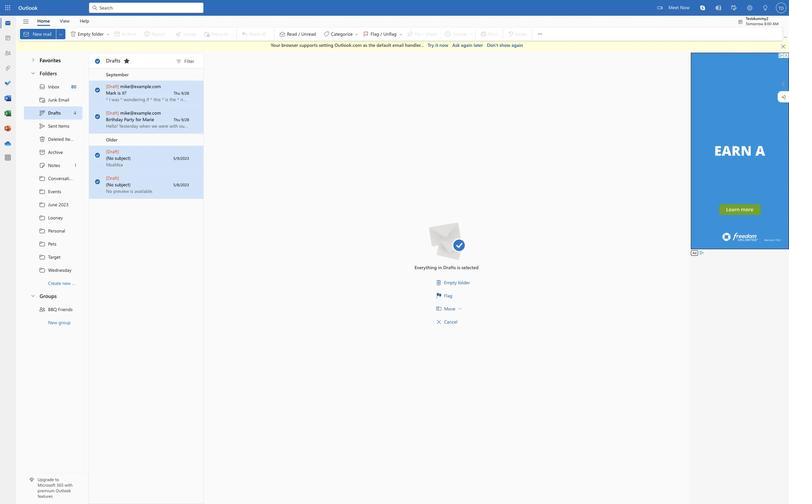 Task type: describe. For each thing, give the bounding box(es) containing it.
2 vertical spatial drafts
[[444, 264, 456, 271]]

it?
[[122, 90, 127, 96]]

(no for fdsafdsa
[[106, 155, 114, 161]]

mike@example.com for it?
[[120, 83, 161, 89]]

am
[[773, 21, 780, 26]]

6  tree item from the top
[[24, 237, 83, 250]]

again inside button
[[512, 42, 524, 48]]

 button
[[743, 0, 759, 17]]

mail image
[[5, 20, 11, 27]]

365
[[57, 482, 64, 488]]

outlook link
[[18, 0, 38, 16]]

[draft] mike@example.com for for
[[106, 110, 161, 116]]

if
[[147, 96, 149, 102]]

show
[[500, 42, 511, 48]]

ad
[[693, 250, 697, 255]]

this
[[154, 96, 161, 102]]

 for  wednesday
[[39, 267, 46, 273]]

 search field
[[89, 0, 204, 15]]

 for no preview is available.
[[95, 179, 100, 184]]

 button
[[759, 0, 774, 17]]

 inside folders tree item
[[30, 70, 36, 76]]


[[363, 31, 370, 37]]

5/8/2023
[[174, 182, 189, 187]]

ask again later
[[453, 42, 484, 48]]

td image
[[777, 3, 787, 13]]

 looney
[[39, 214, 63, 221]]

3  tree item from the top
[[24, 198, 83, 211]]

 for fdsafdsa
[[95, 152, 100, 157]]

folder for 
[[92, 31, 104, 37]]

is left it?
[[118, 90, 121, 96]]

don't show again
[[487, 42, 524, 48]]


[[739, 19, 744, 25]]

 conversation history
[[39, 175, 90, 182]]

4 [draft] from the top
[[106, 175, 119, 181]]


[[39, 149, 46, 155]]

tags group
[[276, 28, 475, 41]]


[[437, 280, 442, 285]]

excel image
[[5, 110, 11, 117]]

right
[[181, 96, 190, 102]]

 for  events
[[39, 188, 46, 195]]

 button
[[534, 28, 547, 41]]

 for no preview is available.
[[95, 179, 101, 185]]

features
[[38, 493, 53, 499]]

archive
[[48, 149, 63, 155]]


[[39, 123, 46, 129]]

 junk email
[[39, 96, 69, 103]]

deleted
[[48, 136, 64, 142]]

setting
[[319, 42, 334, 48]]

mail
[[43, 31, 52, 37]]

2023
[[59, 201, 69, 208]]


[[39, 83, 46, 90]]


[[279, 31, 286, 37]]

empty for 
[[78, 31, 91, 37]]

it
[[436, 42, 439, 48]]

1 [draft] from the top
[[106, 83, 119, 89]]

3 * from the left
[[151, 96, 152, 102]]

 button for folders
[[27, 67, 38, 79]]

1 * from the left
[[106, 96, 108, 102]]

people image
[[5, 50, 11, 57]]

 inside  move 
[[459, 307, 463, 311]]

 tree item
[[24, 303, 83, 316]]

 personal
[[39, 227, 65, 234]]

items for 
[[65, 136, 76, 142]]


[[39, 96, 46, 103]]

 tree item
[[24, 119, 83, 132]]

premium features image
[[29, 478, 34, 482]]

is right preview
[[130, 188, 133, 194]]

 new mail
[[23, 31, 52, 37]]

bbq
[[48, 306, 57, 312]]


[[176, 58, 182, 65]]

 june 2023
[[39, 201, 69, 208]]

2 * from the left
[[121, 96, 123, 102]]

meet
[[669, 4, 680, 10]]

microsoft
[[38, 482, 55, 488]]

5  tree item from the top
[[24, 224, 83, 237]]

create
[[48, 280, 61, 286]]

 for  empty folder 
[[70, 31, 77, 37]]

thu 9/28 for mark is it?
[[174, 90, 189, 95]]

move
[[445, 306, 456, 312]]

 drafts
[[39, 110, 61, 116]]

email
[[59, 97, 69, 103]]

pets
[[48, 241, 56, 247]]

tab list inside application
[[32, 16, 94, 26]]

mark
[[106, 90, 116, 96]]

i
[[109, 96, 111, 102]]

read
[[287, 31, 297, 37]]

default
[[377, 42, 392, 48]]

Search for email, meetings, files and more. field
[[99, 4, 200, 11]]

/ for 
[[299, 31, 300, 37]]

 inside popup button
[[58, 32, 63, 37]]

now
[[681, 4, 690, 10]]

select a message checkbox for (no subject)
[[90, 146, 106, 160]]

june
[[48, 201, 57, 208]]


[[92, 5, 98, 11]]

browser
[[282, 42, 298, 48]]

3  from the top
[[95, 113, 101, 119]]

ask again later button
[[453, 42, 484, 48]]

subject) for fdsafdsa
[[115, 155, 131, 161]]

 for  conversation history
[[39, 175, 46, 182]]

favorites tree item
[[24, 54, 83, 67]]

/ for 
[[381, 31, 382, 37]]

everything in drafts is selected
[[415, 264, 479, 271]]

 button for 
[[105, 29, 111, 39]]

no preview is available.
[[106, 188, 153, 194]]

upgrade to microsoft 365 with premium outlook features
[[38, 477, 73, 499]]

 button for groups
[[27, 290, 38, 302]]

inbox
[[48, 84, 59, 90]]

 button
[[727, 0, 743, 17]]

set your advertising preferences image
[[700, 250, 705, 255]]

events
[[48, 188, 61, 195]]

wondering
[[124, 96, 145, 102]]

new inside tree item
[[48, 319, 57, 326]]

flag for 
[[445, 293, 453, 299]]

2 [draft] from the top
[[106, 110, 119, 116]]

drafts 
[[106, 57, 130, 64]]

drafts inside  drafts
[[48, 110, 61, 116]]


[[23, 31, 29, 37]]

left-rail-appbar navigation
[[1, 16, 14, 151]]

don't
[[487, 42, 499, 48]]

more apps image
[[5, 155, 11, 161]]

outlook banner
[[0, 0, 790, 17]]

 for  looney
[[39, 214, 46, 221]]

junk
[[48, 97, 57, 103]]

 cancel
[[437, 319, 458, 325]]

5/9/2023
[[174, 155, 189, 161]]

available.
[[135, 188, 153, 194]]

is right this
[[165, 96, 168, 102]]

selected
[[462, 264, 479, 271]]

(no subject) for fdsafdsa
[[106, 155, 131, 161]]

 tree item
[[24, 132, 83, 146]]

4
[[74, 110, 76, 116]]

 wednesday
[[39, 267, 72, 273]]

older heading
[[89, 133, 204, 146]]

ask
[[453, 42, 460, 48]]

the inside the message list everything in drafts is selected list box
[[170, 96, 176, 102]]

flag for 
[[371, 31, 379, 37]]

 empty folder
[[437, 279, 471, 286]]

create new folder tree item
[[24, 277, 84, 290]]

personal
[[48, 228, 65, 234]]

 notes
[[39, 162, 60, 169]]



Task type: locate. For each thing, give the bounding box(es) containing it.
0 vertical spatial subject)
[[115, 155, 131, 161]]

1 horizontal spatial folder
[[92, 31, 104, 37]]

 left pets
[[39, 241, 46, 247]]

target
[[48, 254, 61, 260]]

1 horizontal spatial 
[[782, 44, 787, 49]]

 button right unflag
[[399, 29, 404, 39]]

word image
[[5, 95, 11, 102]]

empty right 
[[445, 279, 457, 286]]

 up  pets
[[39, 227, 46, 234]]

thu for mark is it?
[[174, 90, 180, 95]]

 for  target
[[39, 254, 46, 260]]

folder inside tree item
[[72, 280, 84, 286]]

select a message checkbox down september at the left top of page
[[90, 80, 106, 94]]

 inside button
[[782, 44, 787, 49]]

(no for no preview is available.
[[106, 181, 114, 188]]

select a message checkbox up no
[[90, 172, 106, 186]]

0 horizontal spatial again
[[462, 42, 473, 48]]

9/28 for birthday party for marie
[[181, 117, 189, 122]]

1  from the top
[[39, 175, 46, 182]]

 inside  flag / unflag 
[[399, 32, 403, 36]]

folder for 
[[459, 279, 471, 286]]

flag
[[371, 31, 379, 37], [445, 293, 453, 299]]

 tree item up events
[[24, 172, 90, 185]]

folder down selected
[[459, 279, 471, 286]]

new left "mail"
[[33, 31, 42, 37]]

4  from the top
[[95, 152, 101, 158]]

application containing outlook
[[0, 0, 790, 504]]

 inside  popup button
[[785, 36, 788, 39]]

2  from the top
[[39, 188, 46, 195]]

 button
[[779, 42, 790, 51]]

try
[[428, 42, 435, 48]]

0 vertical spatial (no
[[106, 155, 114, 161]]


[[324, 31, 330, 37]]

meet now
[[669, 4, 690, 10]]

4 * from the left
[[162, 96, 164, 102]]


[[782, 44, 787, 49], [437, 319, 442, 325]]

groups
[[40, 292, 57, 299]]

1 vertical spatial 
[[459, 307, 463, 311]]

tomorrow
[[747, 21, 764, 26]]

select a message checkbox for birthday party for marie
[[90, 107, 106, 121]]

3  from the top
[[39, 201, 46, 208]]

items right "sent"
[[58, 123, 69, 129]]

preview
[[113, 188, 129, 194]]

new group tree item
[[24, 316, 83, 329]]

(no up no
[[106, 181, 114, 188]]

folder inside  empty folder 
[[92, 31, 104, 37]]

 for * i was * wondering if * this * is the * right * answer?
[[95, 87, 100, 92]]

2  button from the top
[[27, 290, 38, 302]]

message list section
[[89, 52, 211, 504]]

1 horizontal spatial empty
[[445, 279, 457, 286]]

0 vertical spatial [draft] mike@example.com
[[106, 83, 161, 89]]

older
[[106, 136, 118, 142]]

0 vertical spatial  button
[[27, 67, 38, 79]]

0 vertical spatial 
[[70, 31, 77, 37]]

7  from the top
[[39, 254, 46, 260]]

everything
[[415, 264, 437, 271]]

powerpoint image
[[5, 125, 11, 132]]

fdsafdsa
[[106, 161, 123, 168]]

1 vertical spatial mike@example.com
[[120, 110, 161, 116]]

move & delete group
[[20, 28, 235, 41]]

empty down help "button"
[[78, 31, 91, 37]]

4  from the top
[[95, 152, 100, 157]]

0 vertical spatial drafts
[[106, 57, 121, 64]]


[[658, 5, 663, 10]]

mark is it?
[[106, 90, 127, 96]]


[[39, 162, 46, 169]]

tab list
[[32, 16, 94, 26]]


[[732, 5, 738, 10]]

[draft] up the birthday
[[106, 110, 119, 116]]

 button inside tags group
[[399, 29, 404, 39]]

1 vertical spatial select a message checkbox
[[90, 146, 106, 160]]

 inside the  cancel
[[437, 319, 442, 325]]

view button
[[55, 16, 75, 26]]

 left events
[[39, 188, 46, 195]]

[draft] mike@example.com for it?
[[106, 83, 161, 89]]

 button inside move & delete group
[[105, 29, 111, 39]]

 tree item down june
[[24, 211, 83, 224]]

1 vertical spatial drafts
[[48, 110, 61, 116]]

is left selected
[[458, 264, 461, 271]]

1 vertical spatial (no subject)
[[106, 181, 131, 188]]

 inside select all messages 'checkbox'
[[95, 58, 100, 63]]

items inside  sent items
[[58, 123, 69, 129]]

1 vertical spatial the
[[170, 96, 176, 102]]

2 (no from the top
[[106, 181, 114, 188]]

thu 9/28 down right
[[174, 117, 189, 122]]

6  from the top
[[39, 241, 46, 247]]

8  from the top
[[39, 267, 46, 273]]

items for 
[[58, 123, 69, 129]]

 for  deleted items
[[39, 136, 46, 142]]

drafts right in
[[444, 264, 456, 271]]

* right was
[[121, 96, 123, 102]]

folder right new
[[72, 280, 84, 286]]

1 9/28 from the top
[[181, 90, 189, 95]]

1 thu 9/28 from the top
[[174, 90, 189, 95]]

0 horizontal spatial  button
[[105, 29, 111, 39]]

[draft] mike@example.com up birthday party for marie
[[106, 110, 161, 116]]

 sent items
[[39, 123, 69, 129]]

thu down * i was * wondering if * this * is the * right * answer?
[[174, 117, 180, 122]]

the right as
[[369, 42, 376, 48]]

0 horizontal spatial outlook
[[18, 4, 38, 11]]

1 select a message checkbox from the top
[[90, 107, 106, 121]]

your browser supports setting outlook.com as the default email handler...
[[271, 42, 424, 48]]

Select a message checkbox
[[90, 107, 106, 121], [90, 172, 106, 186]]

0 horizontal spatial folder
[[72, 280, 84, 286]]

 for 
[[782, 44, 787, 49]]

thu 9/28 up right
[[174, 90, 189, 95]]

outlook.com
[[335, 42, 362, 48]]

birthday
[[106, 116, 123, 122]]

application
[[0, 0, 790, 504]]

 right move
[[459, 307, 463, 311]]

sent
[[48, 123, 57, 129]]

0 vertical spatial 9/28
[[181, 90, 189, 95]]

 target
[[39, 254, 61, 260]]

empty for 
[[445, 279, 457, 286]]

flag inside  flag / unflag 
[[371, 31, 379, 37]]

 categorize 
[[324, 31, 359, 37]]

outlook down to
[[56, 488, 71, 493]]

 inside  categorize 
[[355, 32, 359, 36]]

items inside  deleted items
[[65, 136, 76, 142]]

2 select a message checkbox from the top
[[90, 172, 106, 186]]


[[717, 5, 722, 10]]

tree
[[24, 80, 90, 290]]

 down  on the top left of page
[[30, 70, 36, 76]]

1  button from the top
[[27, 67, 38, 79]]

0 vertical spatial (no subject)
[[106, 155, 131, 161]]

new inside  new mail
[[33, 31, 42, 37]]

[draft] down 'older'
[[106, 148, 119, 154]]

1 mike@example.com from the top
[[120, 83, 161, 89]]

0 horizontal spatial the
[[170, 96, 176, 102]]

 tree item
[[24, 93, 83, 106]]

(no subject) up "fdsafdsa"
[[106, 155, 131, 161]]

try it now button
[[428, 42, 449, 48]]

1 horizontal spatial 
[[70, 31, 77, 37]]

1 horizontal spatial outlook
[[56, 488, 71, 493]]

 left 
[[355, 32, 359, 36]]

1 vertical spatial [draft] mike@example.com
[[106, 110, 161, 116]]

september heading
[[89, 68, 204, 80]]

* i was * wondering if * this * is the * right * answer?
[[106, 96, 211, 102]]

again right ask
[[462, 42, 473, 48]]

 pets
[[39, 241, 56, 247]]

thu for birthday party for marie
[[174, 117, 180, 122]]

select a message checkbox right 4
[[90, 107, 106, 121]]

 down  popup button
[[782, 44, 787, 49]]


[[70, 31, 77, 37], [39, 136, 46, 142]]

the left right
[[170, 96, 176, 102]]

0 vertical spatial mike@example.com
[[120, 83, 161, 89]]

2 thu 9/28 from the top
[[174, 117, 189, 122]]

1 subject) from the top
[[115, 155, 131, 161]]

thu 9/28 for birthday party for marie
[[174, 117, 189, 122]]

*
[[106, 96, 108, 102], [121, 96, 123, 102], [151, 96, 152, 102], [162, 96, 164, 102], [177, 96, 179, 102], [191, 96, 193, 102]]

1 vertical spatial 
[[39, 136, 46, 142]]

1  from the top
[[95, 58, 100, 63]]

1 vertical spatial 9/28
[[181, 117, 189, 122]]

1 vertical spatial thu
[[174, 117, 180, 122]]

1 vertical spatial thu 9/28
[[174, 117, 189, 122]]

0 horizontal spatial /
[[299, 31, 300, 37]]

2 select a message checkbox from the top
[[90, 146, 106, 160]]

0 horizontal spatial 
[[39, 136, 46, 142]]

1 (no subject) from the top
[[106, 155, 131, 161]]

 for * i was * wondering if * this * is the * right * answer?
[[95, 87, 101, 93]]

0 vertical spatial flag
[[371, 31, 379, 37]]

1  tree item from the top
[[24, 172, 90, 185]]

outlook inside banner
[[18, 4, 38, 11]]

drafts right 
[[48, 110, 61, 116]]

4  from the top
[[39, 214, 46, 221]]

to
[[55, 477, 59, 482]]

again inside button
[[462, 42, 473, 48]]

 tree item
[[24, 172, 90, 185], [24, 185, 83, 198], [24, 198, 83, 211], [24, 211, 83, 224], [24, 224, 83, 237], [24, 237, 83, 250], [24, 250, 83, 263], [24, 263, 83, 277]]

[draft] up no
[[106, 175, 119, 181]]

Select all messages checkbox
[[93, 56, 102, 66]]

(no subject)
[[106, 155, 131, 161], [106, 181, 131, 188]]

home
[[37, 18, 50, 24]]

 flag / unflag 
[[363, 31, 403, 37]]

 down the  target
[[39, 267, 46, 273]]

mike@example.com
[[120, 83, 161, 89], [120, 110, 161, 116]]

 tree item up june
[[24, 185, 83, 198]]

* right right
[[191, 96, 193, 102]]

 button up "drafts "
[[105, 29, 111, 39]]

folder down help "button"
[[92, 31, 104, 37]]

 inbox
[[39, 83, 59, 90]]

[draft] mike@example.com
[[106, 83, 161, 89], [106, 110, 161, 116]]

view
[[60, 18, 70, 24]]

again right show
[[512, 42, 524, 48]]

1 vertical spatial flag
[[445, 293, 453, 299]]

7  tree item from the top
[[24, 250, 83, 263]]

1 horizontal spatial 
[[785, 36, 788, 39]]

conversation
[[48, 175, 75, 181]]

 tree item
[[24, 159, 83, 172]]

 button left groups
[[27, 290, 38, 302]]

8  tree item from the top
[[24, 263, 83, 277]]

 button
[[56, 29, 65, 39]]

/ inside  read / unread
[[299, 31, 300, 37]]

1 thu from the top
[[174, 90, 180, 95]]

mike@example.com for for
[[120, 110, 161, 116]]

9/28 down right
[[181, 117, 189, 122]]

drafts heading
[[106, 54, 132, 68]]

Select a message checkbox
[[90, 80, 106, 94], [90, 146, 106, 160]]

(no subject) for no preview is available.
[[106, 181, 131, 188]]

new left group
[[48, 319, 57, 326]]

1 / from the left
[[299, 31, 300, 37]]

 tree item down events
[[24, 198, 83, 211]]

help button
[[75, 16, 94, 26]]

 inside  empty folder 
[[106, 32, 110, 36]]

1 vertical spatial select a message checkbox
[[90, 172, 106, 186]]

 tree item down  personal
[[24, 237, 83, 250]]


[[124, 57, 130, 64]]

 inside tree item
[[39, 136, 46, 142]]

 button for 
[[399, 29, 404, 39]]

5  from the top
[[95, 179, 100, 184]]

1 vertical spatial outlook
[[56, 488, 71, 493]]

5  from the top
[[39, 227, 46, 234]]

 button
[[696, 0, 711, 16]]

0 vertical spatial 
[[785, 36, 788, 39]]

no
[[106, 188, 112, 194]]

3 [draft] from the top
[[106, 148, 119, 154]]

thu up * i was * wondering if * this * is the * right * answer?
[[174, 90, 180, 95]]

answer?
[[195, 96, 211, 102]]

 button down  button
[[27, 67, 38, 79]]

select a message checkbox for mark is it?
[[90, 80, 106, 94]]

 inside  empty folder 
[[70, 31, 77, 37]]

(no subject) up preview
[[106, 181, 131, 188]]

to do image
[[5, 80, 11, 87]]

4  tree item from the top
[[24, 211, 83, 224]]

1 vertical spatial subject)
[[115, 181, 131, 188]]

 for  pets
[[39, 241, 46, 247]]

3  from the top
[[95, 113, 100, 119]]

1 (no from the top
[[106, 155, 114, 161]]

subject) up "fdsafdsa"
[[115, 155, 131, 161]]

 down 
[[39, 175, 46, 182]]

 move 
[[437, 306, 463, 312]]

* right this
[[162, 96, 164, 102]]

the
[[369, 42, 376, 48], [170, 96, 176, 102]]

1 vertical spatial new
[[48, 319, 57, 326]]

marie
[[143, 116, 154, 122]]

subject) for no preview is available.
[[115, 181, 131, 188]]

outlook up 
[[18, 4, 38, 11]]

 right  popup button
[[70, 31, 77, 37]]

folder for create
[[72, 280, 84, 286]]

 tree item down the target at the bottom left
[[24, 263, 83, 277]]

subject) up preview
[[115, 181, 131, 188]]

0 horizontal spatial 
[[459, 307, 463, 311]]

 left groups
[[30, 293, 36, 298]]

0 vertical spatial items
[[58, 123, 69, 129]]

flag right 
[[445, 293, 453, 299]]

6 * from the left
[[191, 96, 193, 102]]

0 horizontal spatial new
[[33, 31, 42, 37]]

empty
[[78, 31, 91, 37], [445, 279, 457, 286]]

2  tree item from the top
[[24, 185, 83, 198]]

1  from the top
[[95, 58, 101, 64]]

notes
[[48, 162, 60, 168]]

 for fdsafdsa
[[95, 152, 101, 158]]

0 vertical spatial new
[[33, 31, 42, 37]]

2 horizontal spatial drafts
[[444, 264, 456, 271]]

2 / from the left
[[381, 31, 382, 37]]

1 horizontal spatial  button
[[399, 29, 404, 39]]

filter
[[185, 58, 195, 64]]

0 vertical spatial select a message checkbox
[[90, 107, 106, 121]]

 bbq friends
[[39, 306, 73, 313]]

0 vertical spatial thu 9/28
[[174, 90, 189, 95]]

2 [draft] mike@example.com from the top
[[106, 110, 161, 116]]

select a message checkbox for (no subject)
[[90, 172, 106, 186]]

 inside select all messages 'checkbox'
[[95, 58, 101, 64]]

1 horizontal spatial new
[[48, 319, 57, 326]]

5 * from the left
[[177, 96, 179, 102]]

handler...
[[406, 42, 424, 48]]

 tree item down pets
[[24, 250, 83, 263]]

9/28 for mark is it?
[[181, 90, 189, 95]]

 for  cancel
[[437, 319, 442, 325]]

1 horizontal spatial again
[[512, 42, 524, 48]]

 left 'looney'
[[39, 214, 46, 221]]

 button
[[105, 29, 111, 39], [399, 29, 404, 39]]

 tree item up pets
[[24, 224, 83, 237]]

2 thu from the top
[[174, 117, 180, 122]]

 left the target at the bottom left
[[39, 254, 46, 260]]

1 horizontal spatial /
[[381, 31, 382, 37]]

 for  personal
[[39, 227, 46, 234]]

onedrive image
[[5, 141, 11, 147]]

1  button from the left
[[105, 29, 111, 39]]


[[95, 58, 101, 64], [95, 87, 101, 93], [95, 113, 101, 119], [95, 152, 101, 158], [95, 179, 101, 185]]

0 vertical spatial thu
[[174, 90, 180, 95]]

outlook inside upgrade to microsoft 365 with premium outlook features
[[56, 488, 71, 493]]

2  from the top
[[95, 87, 101, 93]]

thu 9/28
[[174, 90, 189, 95], [174, 117, 189, 122]]

 tree item
[[24, 80, 83, 93]]

 button
[[711, 0, 727, 17]]

wednesday
[[48, 267, 72, 273]]

flag right 
[[371, 31, 379, 37]]

1 horizontal spatial the
[[369, 42, 376, 48]]

2 subject) from the top
[[115, 181, 131, 188]]

 tree item
[[24, 106, 83, 119]]

groups tree item
[[24, 290, 83, 303]]

1 select a message checkbox from the top
[[90, 80, 106, 94]]

empty inside  empty folder 
[[78, 31, 91, 37]]

 up  button
[[785, 36, 788, 39]]

* right if
[[151, 96, 152, 102]]

 inside groups "tree item"
[[30, 293, 36, 298]]

create new folder
[[48, 280, 84, 286]]

 up "drafts "
[[106, 32, 110, 36]]

2 mike@example.com from the top
[[120, 110, 161, 116]]

1 horizontal spatial drafts
[[106, 57, 121, 64]]

 left june
[[39, 201, 46, 208]]

 button inside folders tree item
[[27, 67, 38, 79]]

2 9/28 from the top
[[181, 117, 189, 122]]

 right unflag
[[399, 32, 403, 36]]

/ right read
[[299, 31, 300, 37]]

mike@example.com down september heading
[[120, 83, 161, 89]]

0 horizontal spatial empty
[[78, 31, 91, 37]]


[[701, 5, 706, 10]]

2 (no subject) from the top
[[106, 181, 131, 188]]

message list everything in drafts is selected list box
[[89, 68, 211, 504]]

(no up "fdsafdsa"
[[106, 155, 114, 161]]

files image
[[5, 65, 11, 72]]

2 again from the left
[[512, 42, 524, 48]]

/ left unflag
[[381, 31, 382, 37]]

0 vertical spatial 
[[782, 44, 787, 49]]

0 vertical spatial the
[[369, 42, 376, 48]]

thu
[[174, 90, 180, 95], [174, 117, 180, 122]]

 for  june 2023
[[39, 201, 46, 208]]

5  from the top
[[95, 179, 101, 185]]

0 vertical spatial select a message checkbox
[[90, 80, 106, 94]]

/
[[299, 31, 300, 37], [381, 31, 382, 37]]

 tree item
[[24, 146, 83, 159]]

[draft]
[[106, 83, 119, 89], [106, 110, 119, 116], [106, 148, 119, 154], [106, 175, 119, 181]]

 button inside groups "tree item"
[[27, 290, 38, 302]]

0 vertical spatial empty
[[78, 31, 91, 37]]

0 horizontal spatial drafts
[[48, 110, 61, 116]]

with
[[65, 482, 73, 488]]

upgrade
[[38, 477, 54, 482]]

1
[[75, 162, 76, 168]]

select a message checkbox down 'older'
[[90, 146, 106, 160]]

your
[[271, 42, 280, 48]]

drafts left  button
[[106, 57, 121, 64]]

1 vertical spatial  button
[[27, 290, 38, 302]]

1 vertical spatial (no
[[106, 181, 114, 188]]

0 horizontal spatial 
[[437, 319, 442, 325]]

drafts inside "drafts "
[[106, 57, 121, 64]]


[[537, 31, 544, 37]]

 down 
[[39, 136, 46, 142]]

items right deleted
[[65, 136, 76, 142]]

tree containing 
[[24, 80, 90, 290]]

 left cancel
[[437, 319, 442, 325]]

2 horizontal spatial folder
[[459, 279, 471, 286]]

2  from the top
[[95, 87, 100, 92]]

[draft] up mark
[[106, 83, 119, 89]]

folders
[[40, 70, 57, 76]]

new group
[[48, 319, 71, 326]]

2  button from the left
[[399, 29, 404, 39]]

was
[[112, 96, 119, 102]]

email
[[393, 42, 404, 48]]

* left right
[[177, 96, 179, 102]]

0 horizontal spatial flag
[[371, 31, 379, 37]]

1 vertical spatial 
[[437, 319, 442, 325]]

0 vertical spatial outlook
[[18, 4, 38, 11]]

1 again from the left
[[462, 42, 473, 48]]

 button
[[783, 34, 789, 41]]

subject)
[[115, 155, 131, 161], [115, 181, 131, 188]]

* left i
[[106, 96, 108, 102]]

calendar image
[[5, 35, 11, 42]]

testdummy2
[[747, 16, 769, 21]]

tab list containing home
[[32, 16, 94, 26]]

as
[[363, 42, 368, 48]]

[draft] mike@example.com up it?
[[106, 83, 161, 89]]

1 [draft] mike@example.com from the top
[[106, 83, 161, 89]]

/ inside  flag / unflag 
[[381, 31, 382, 37]]

9/28 up right
[[181, 90, 189, 95]]

 right "mail"
[[58, 32, 63, 37]]

1 vertical spatial items
[[65, 136, 76, 142]]

folders tree item
[[24, 67, 83, 80]]

mike@example.com up for
[[120, 110, 161, 116]]

1 vertical spatial empty
[[445, 279, 457, 286]]

1 horizontal spatial flag
[[445, 293, 453, 299]]



Task type: vqa. For each thing, say whether or not it's contained in the screenshot.
Dummy for Thu 10/19/2023 1:05 PM
no



